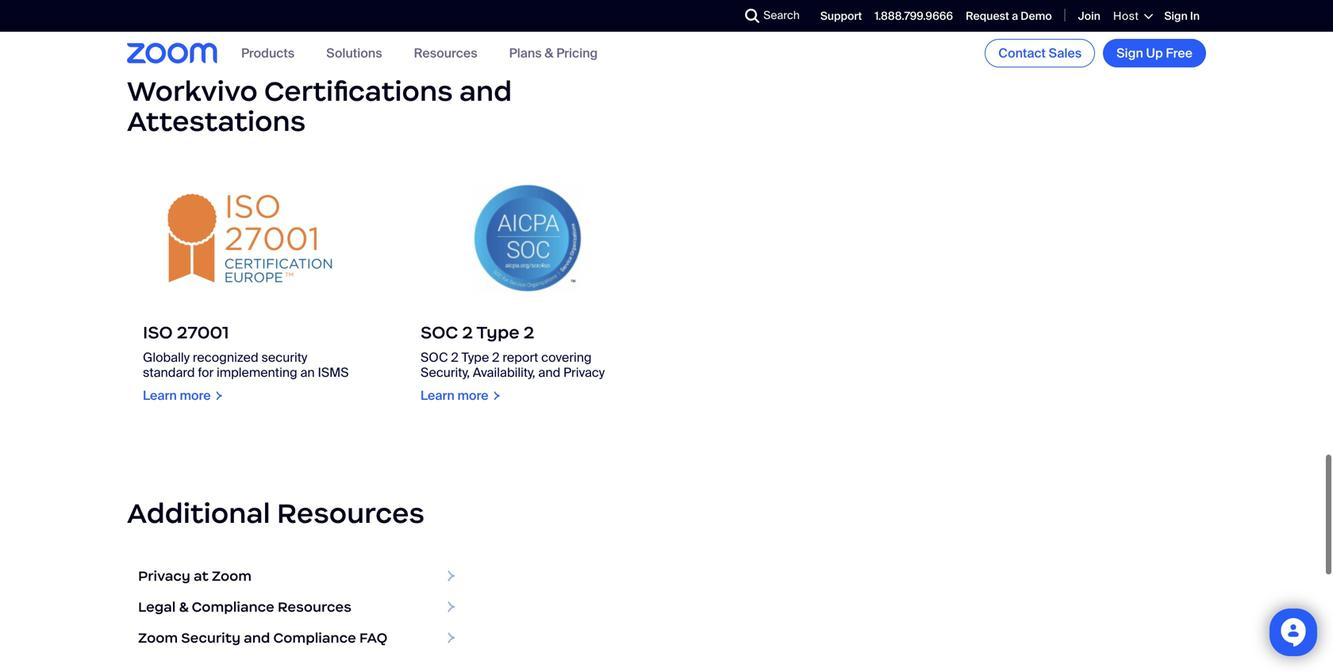 Task type: describe. For each thing, give the bounding box(es) containing it.
& for plans
[[545, 45, 554, 61]]

certifications
[[264, 74, 453, 108]]

at
[[194, 567, 209, 585]]

resources button
[[414, 45, 477, 61]]

search
[[763, 8, 800, 23]]

a
[[1012, 9, 1018, 23]]

plans & pricing
[[509, 45, 598, 61]]

implementing
[[217, 364, 297, 381]]

2 left report
[[492, 349, 500, 366]]

0 horizontal spatial zoom
[[138, 629, 178, 647]]

legal & compliance resources link
[[127, 592, 466, 623]]

workvivo certifications and attestations
[[127, 74, 512, 139]]

join link
[[1078, 9, 1101, 23]]

plans & pricing link
[[509, 45, 598, 61]]

iso
[[143, 322, 173, 343]]

support
[[820, 9, 862, 23]]

soc 2 type 2 soc 2 type 2 report covering security, availability, and privacy learn more
[[421, 322, 605, 404]]

an
[[300, 364, 315, 381]]

sales
[[1049, 45, 1082, 62]]

request
[[966, 9, 1009, 23]]

legal & compliance resources
[[138, 598, 352, 616]]

products
[[241, 45, 295, 61]]

iso 27001 image
[[127, 169, 373, 307]]

0 vertical spatial resources
[[414, 45, 477, 61]]

& for legal
[[179, 598, 188, 616]]

0 vertical spatial type
[[477, 322, 520, 343]]

request a demo link
[[966, 9, 1052, 23]]

2 up security,
[[462, 322, 473, 343]]

more inside soc 2 type 2 soc 2 type 2 report covering security, availability, and privacy learn more
[[457, 387, 488, 404]]

zoom security and compliance faq link
[[127, 623, 466, 654]]

compliance inside zoom security and compliance faq link
[[273, 629, 356, 647]]

globally
[[143, 349, 190, 366]]

iso 27001 globally recognized security standard for implementing an isms learn more
[[143, 322, 349, 404]]

and for zoom security and compliance faq
[[244, 629, 270, 647]]

faq
[[359, 629, 388, 647]]

security
[[181, 629, 241, 647]]

sign up free link
[[1103, 39, 1206, 67]]

1 vertical spatial resources
[[277, 496, 425, 531]]

attestations
[[127, 104, 306, 139]]

sign up free
[[1117, 45, 1193, 62]]

standard
[[143, 364, 195, 381]]

additional resources
[[127, 496, 425, 531]]

privacy at zoom
[[138, 567, 252, 585]]

pricing
[[556, 45, 598, 61]]

sign for sign in
[[1164, 9, 1188, 23]]

free
[[1166, 45, 1193, 62]]

and inside soc 2 type 2 soc 2 type 2 report covering security, availability, and privacy learn more
[[538, 364, 560, 381]]

zoom logo image
[[127, 43, 217, 63]]

compliance inside legal & compliance resources link
[[192, 598, 274, 616]]

support link
[[820, 9, 862, 23]]

contact sales link
[[985, 39, 1095, 67]]

sign for sign up free
[[1117, 45, 1143, 62]]

solutions
[[326, 45, 382, 61]]

learn inside soc 2 type 2 soc 2 type 2 report covering security, availability, and privacy learn more
[[421, 387, 455, 404]]

covering
[[541, 349, 592, 366]]



Task type: locate. For each thing, give the bounding box(es) containing it.
27001
[[177, 322, 229, 343]]

workvivo
[[127, 74, 258, 108]]

1 vertical spatial privacy
[[138, 567, 190, 585]]

and inside workvivo certifications and attestations
[[459, 74, 512, 108]]

zoom right at at the bottom of page
[[212, 567, 252, 585]]

0 vertical spatial and
[[459, 74, 512, 108]]

1 vertical spatial &
[[179, 598, 188, 616]]

host
[[1113, 9, 1139, 23]]

plans
[[509, 45, 542, 61]]

more
[[180, 387, 211, 404], [457, 387, 488, 404]]

1 horizontal spatial zoom
[[212, 567, 252, 585]]

1 horizontal spatial privacy
[[563, 364, 605, 381]]

learn down security,
[[421, 387, 455, 404]]

learn inside iso 27001 globally recognized security standard for implementing an isms learn more
[[143, 387, 177, 404]]

host button
[[1113, 9, 1152, 23]]

contact
[[999, 45, 1046, 62]]

privacy inside "link"
[[138, 567, 190, 585]]

soc left availability,
[[421, 349, 448, 366]]

soc up security,
[[421, 322, 458, 343]]

join
[[1078, 9, 1101, 23]]

in
[[1190, 9, 1200, 23]]

1 horizontal spatial learn
[[421, 387, 455, 404]]

soc
[[421, 322, 458, 343], [421, 349, 448, 366]]

learn down standard
[[143, 387, 177, 404]]

1 vertical spatial type
[[462, 349, 489, 366]]

recognized
[[193, 349, 258, 366]]

sign left in
[[1164, 9, 1188, 23]]

0 vertical spatial compliance
[[192, 598, 274, 616]]

solutions button
[[326, 45, 382, 61]]

privacy at zoom link
[[127, 561, 466, 592]]

1 horizontal spatial and
[[459, 74, 512, 108]]

& right plans
[[545, 45, 554, 61]]

1 horizontal spatial &
[[545, 45, 554, 61]]

privacy up legal
[[138, 567, 190, 585]]

0 horizontal spatial more
[[180, 387, 211, 404]]

&
[[545, 45, 554, 61], [179, 598, 188, 616]]

2 vertical spatial and
[[244, 629, 270, 647]]

1.888.799.9666
[[875, 9, 953, 23]]

sign left up
[[1117, 45, 1143, 62]]

request a demo
[[966, 9, 1052, 23]]

1 vertical spatial soc
[[421, 349, 448, 366]]

more down security,
[[457, 387, 488, 404]]

learn
[[143, 387, 177, 404], [421, 387, 455, 404]]

1 horizontal spatial sign
[[1164, 9, 1188, 23]]

privacy right report
[[563, 364, 605, 381]]

zoom down legal
[[138, 629, 178, 647]]

and down 'legal & compliance resources' in the left bottom of the page
[[244, 629, 270, 647]]

privacy
[[563, 364, 605, 381], [138, 567, 190, 585]]

zoom
[[212, 567, 252, 585], [138, 629, 178, 647]]

soc 2 image
[[405, 169, 651, 307]]

0 horizontal spatial sign
[[1117, 45, 1143, 62]]

additional
[[127, 496, 270, 531]]

compliance up security
[[192, 598, 274, 616]]

0 horizontal spatial privacy
[[138, 567, 190, 585]]

2 horizontal spatial and
[[538, 364, 560, 381]]

sign in link
[[1164, 9, 1200, 23]]

0 vertical spatial sign
[[1164, 9, 1188, 23]]

demo
[[1021, 9, 1052, 23]]

2
[[462, 322, 473, 343], [524, 322, 534, 343], [451, 349, 459, 366], [492, 349, 500, 366]]

2 learn from the left
[[421, 387, 455, 404]]

type up report
[[477, 322, 520, 343]]

security,
[[421, 364, 470, 381]]

type
[[477, 322, 520, 343], [462, 349, 489, 366]]

more down 'for'
[[180, 387, 211, 404]]

and
[[459, 74, 512, 108], [538, 364, 560, 381], [244, 629, 270, 647]]

1 horizontal spatial more
[[457, 387, 488, 404]]

2 vertical spatial resources
[[278, 598, 352, 616]]

contact sales
[[999, 45, 1082, 62]]

products button
[[241, 45, 295, 61]]

1 more from the left
[[180, 387, 211, 404]]

type left report
[[462, 349, 489, 366]]

and down plans
[[459, 74, 512, 108]]

privacy inside soc 2 type 2 soc 2 type 2 report covering security, availability, and privacy learn more
[[563, 364, 605, 381]]

1 vertical spatial compliance
[[273, 629, 356, 647]]

availability,
[[473, 364, 535, 381]]

1 soc from the top
[[421, 322, 458, 343]]

search image
[[745, 9, 760, 23], [745, 9, 760, 23]]

2 up report
[[524, 322, 534, 343]]

and right report
[[538, 364, 560, 381]]

0 horizontal spatial and
[[244, 629, 270, 647]]

& right legal
[[179, 598, 188, 616]]

1.888.799.9666 link
[[875, 9, 953, 23]]

compliance down legal & compliance resources link
[[273, 629, 356, 647]]

and for workvivo certifications and attestations
[[459, 74, 512, 108]]

0 vertical spatial &
[[545, 45, 554, 61]]

for
[[198, 364, 214, 381]]

2 left availability,
[[451, 349, 459, 366]]

0 vertical spatial privacy
[[563, 364, 605, 381]]

zoom security and compliance faq
[[138, 629, 388, 647]]

report
[[503, 349, 538, 366]]

security
[[261, 349, 307, 366]]

compliance
[[192, 598, 274, 616], [273, 629, 356, 647]]

legal
[[138, 598, 176, 616]]

sign
[[1164, 9, 1188, 23], [1117, 45, 1143, 62]]

2 soc from the top
[[421, 349, 448, 366]]

0 horizontal spatial &
[[179, 598, 188, 616]]

0 vertical spatial soc
[[421, 322, 458, 343]]

& inside legal & compliance resources link
[[179, 598, 188, 616]]

2 more from the left
[[457, 387, 488, 404]]

sign in
[[1164, 9, 1200, 23]]

1 vertical spatial sign
[[1117, 45, 1143, 62]]

1 vertical spatial and
[[538, 364, 560, 381]]

more inside iso 27001 globally recognized security standard for implementing an isms learn more
[[180, 387, 211, 404]]

resources
[[414, 45, 477, 61], [277, 496, 425, 531], [278, 598, 352, 616]]

0 vertical spatial zoom
[[212, 567, 252, 585]]

isms
[[318, 364, 349, 381]]

0 horizontal spatial learn
[[143, 387, 177, 404]]

up
[[1146, 45, 1163, 62]]

1 vertical spatial zoom
[[138, 629, 178, 647]]

1 learn from the left
[[143, 387, 177, 404]]

zoom inside "link"
[[212, 567, 252, 585]]



Task type: vqa. For each thing, say whether or not it's contained in the screenshot.
Hardware to enable Zoom Rooms We work closely with leading hardware partners to test and certify devices to bring high-quality video conferencing to every type of meeting space. Explore Zoom Hardware
no



